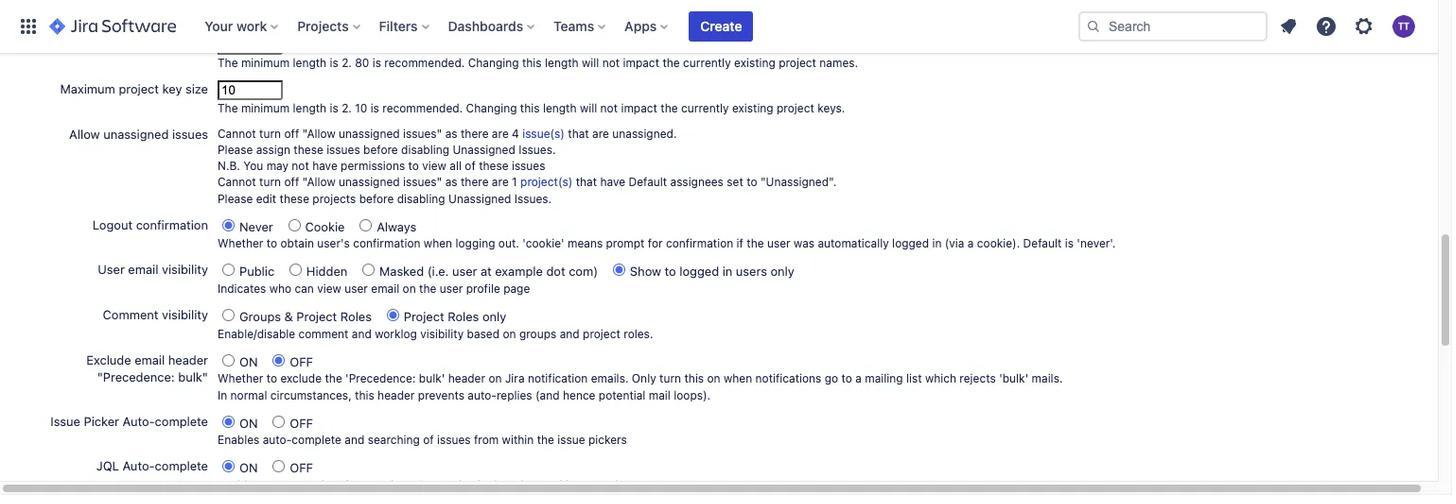 Task type: locate. For each thing, give the bounding box(es) containing it.
1 vertical spatial recommended.
[[382, 101, 463, 115]]

issues" up permissions
[[403, 127, 442, 141]]

advanced
[[511, 479, 563, 493]]

will down teams popup button
[[582, 56, 599, 70]]

0 vertical spatial size
[[185, 36, 208, 51]]

maximum up allow
[[60, 81, 115, 96]]

on
[[403, 282, 416, 296], [503, 327, 516, 341], [489, 372, 502, 386], [707, 372, 721, 386]]

visibility
[[162, 262, 208, 278], [162, 308, 208, 323], [420, 327, 464, 341]]

existing for maximum project name size
[[734, 56, 776, 70]]

the left public.
[[1231, 10, 1249, 24]]

project
[[296, 310, 337, 325], [404, 310, 444, 325]]

and inside off enables auto-complete and searching of issues from within the issue pickers
[[345, 434, 365, 448]]

2 with from the left
[[1206, 10, 1228, 24]]

1 horizontal spatial default
[[1023, 237, 1062, 251]]

2 "allow from the top
[[302, 175, 336, 190]]

off inside off whether to exclude the 'precedence: bulk' header on jira notification emails. only turn this on when notifications go to a mailing list which rejects 'bulk' mails. in normal circumstances, this header prevents auto-replies (and hence potential mail loops).
[[290, 355, 313, 370]]

1 enables from the top
[[218, 434, 260, 448]]

1 horizontal spatial when
[[724, 372, 752, 386]]

off for jql auto-complete
[[290, 461, 313, 476]]

confirmation up user email visibility at the bottom left of the page
[[136, 217, 208, 232]]

1 vertical spatial the
[[218, 101, 238, 115]]

all left including
[[483, 10, 495, 24]]

user inside always whether to obtain user's confirmation when logging out. 'cookie' means prompt for confirmation if the user was automatically logged in (via a cookie). default is 'never'.
[[767, 237, 791, 251]]

1 vertical spatial cannot
[[218, 175, 256, 190]]

2 2. from the top
[[342, 101, 352, 115]]

1 vertical spatial off radio
[[273, 461, 285, 473]]

1 vertical spatial only
[[482, 310, 506, 325]]

is
[[330, 56, 339, 70], [373, 56, 381, 70], [330, 101, 339, 115], [371, 101, 379, 115], [1065, 237, 1074, 251]]

Always radio
[[360, 219, 372, 232]]

replies
[[497, 388, 532, 403]]

email right user
[[128, 262, 158, 278]]

impact down apps
[[623, 56, 660, 70]]

permissions
[[341, 159, 405, 173]]

visibility inside project roles only enable/disable comment and worklog visibility based on groups and project roles.
[[420, 327, 464, 341]]

profile
[[466, 282, 500, 296]]

dashboards button
[[442, 11, 542, 42]]

size for maximum project name size
[[185, 36, 208, 51]]

user left was at the right of page
[[767, 237, 791, 251]]

2 issues" from the top
[[403, 175, 442, 190]]

Hidden radio
[[289, 264, 302, 277]]

2 vertical spatial in
[[478, 479, 487, 493]]

minimum for maximum project name size
[[241, 56, 290, 70]]

0 vertical spatial there
[[461, 127, 489, 141]]

2 whether from the top
[[218, 372, 263, 386]]

a inside off whether to exclude the 'precedence: bulk' header on jira notification emails. only turn this on when notifications go to a mailing list which rejects 'bulk' mails. in normal circumstances, this header prevents auto-replies (and hence potential mail loops).
[[855, 372, 862, 386]]

roles
[[340, 310, 372, 325], [448, 310, 479, 325]]

1 with from the left
[[457, 10, 480, 24]]

0 vertical spatial 2.
[[342, 56, 352, 70]]

default right cookie).
[[1023, 237, 1062, 251]]

2 dashboards from the left
[[956, 10, 1019, 24]]

issue for jql auto-complete
[[566, 479, 593, 493]]

masked
[[379, 264, 424, 280]]

issue
[[558, 434, 585, 448], [566, 479, 593, 493]]

a inside always whether to obtain user's confirmation when logging out. 'cookie' means prompt for confirmation if the user was automatically logged in (via a cookie). default is 'never'.
[[968, 237, 974, 251]]

1 vertical spatial issue
[[566, 479, 593, 493]]

auto-
[[123, 414, 155, 429], [123, 459, 155, 474]]

confirmation down always
[[353, 237, 421, 251]]

enables for jql auto-complete
[[218, 479, 260, 493]]

the left advanced
[[490, 479, 507, 493]]

users right allows
[[255, 10, 284, 24]]

before up always option
[[359, 192, 394, 206]]

2 there from the top
[[461, 175, 489, 190]]

this down 'precedence:
[[355, 388, 374, 403]]

complete for off enables auto-complete for entering jql queries in the advanced issue navigator
[[292, 479, 341, 493]]

1 off from the top
[[290, 355, 313, 370]]

disabling up permissions
[[401, 143, 449, 157]]

0 horizontal spatial in
[[478, 479, 487, 493]]

0 vertical spatial cannot
[[218, 127, 256, 141]]

2 vertical spatial turn
[[659, 372, 681, 386]]

2 project from the left
[[404, 310, 444, 325]]

Cookie radio
[[288, 219, 300, 232]]

1 vertical spatial size
[[185, 81, 208, 96]]

2 horizontal spatial in
[[932, 237, 942, 251]]

0 vertical spatial off radio
[[273, 416, 285, 428]]

with right filters dropdown button
[[457, 10, 480, 24]]

on up loops).
[[707, 372, 721, 386]]

auto- inside off enables auto-complete and searching of issues from within the issue pickers
[[263, 434, 292, 448]]

based
[[467, 327, 500, 341]]

1 on radio from the top
[[222, 355, 235, 367]]

issues. down issue(s) link
[[519, 143, 556, 157]]

issue inside off enables auto-complete for entering jql queries in the advanced issue navigator
[[566, 479, 593, 493]]

the down apps popup button
[[663, 56, 680, 70]]

in left (via
[[932, 237, 942, 251]]

0 vertical spatial off
[[284, 127, 299, 141]]

visibility left groups & project roles radio
[[162, 308, 208, 323]]

roles left 'project roles only' option
[[340, 310, 372, 325]]

to down "never"
[[267, 237, 277, 251]]

complete
[[155, 414, 208, 429], [292, 434, 341, 448], [155, 459, 208, 474], [292, 479, 341, 493]]

issues" up always
[[403, 175, 442, 190]]

user left at
[[452, 264, 477, 280]]

banner
[[0, 0, 1438, 53]]

None text field
[[218, 35, 283, 55]]

have up projects
[[312, 159, 338, 173]]

off radio for jql auto-complete
[[273, 461, 285, 473]]

2 off from the top
[[290, 416, 313, 431]]

3 on radio from the top
[[222, 461, 235, 473]]

logged inside always whether to obtain user's confirmation when logging out. 'cookie' means prompt for confirmation if the user was automatically logged in (via a cookie). default is 'never'.
[[892, 237, 929, 251]]

projects button
[[292, 11, 368, 42]]

1 issues" from the top
[[403, 127, 442, 141]]

auto- inside off enables auto-complete for entering jql queries in the advanced issue navigator
[[263, 479, 292, 493]]

not
[[660, 10, 677, 24], [832, 10, 850, 24], [602, 56, 620, 70], [600, 101, 618, 115], [292, 159, 309, 173]]

2 size from the top
[[185, 81, 208, 96]]

0 vertical spatial visibility
[[162, 262, 208, 278]]

when inside off whether to exclude the 'precedence: bulk' header on jira notification emails. only turn this on when notifications go to a mailing list which rejects 'bulk' mails. in normal circumstances, this header prevents auto-replies (and hence potential mail loops).
[[724, 372, 752, 386]]

auto- right picker
[[123, 414, 155, 429]]

1 vertical spatial off
[[284, 175, 299, 190]]

the down the your work at the top left of page
[[218, 56, 238, 70]]

unassigned up logging
[[448, 192, 511, 206]]

please up never radio
[[218, 192, 253, 206]]

logged
[[680, 10, 717, 24], [892, 237, 929, 251], [680, 264, 719, 280]]

users
[[255, 10, 284, 24], [498, 10, 527, 24], [736, 264, 767, 280]]

exclude
[[281, 372, 322, 386]]

ON radio
[[222, 355, 235, 367], [222, 416, 235, 428], [222, 461, 235, 473]]

and right groups
[[560, 327, 580, 341]]

1 size from the top
[[185, 36, 208, 51]]

view
[[422, 159, 446, 173], [317, 282, 341, 296]]

whether inside off whether to exclude the 'precedence: bulk' header on jira notification emails. only turn this on when notifications go to a mailing list which rejects 'bulk' mails. in normal circumstances, this header prevents auto-replies (and hence potential mail loops).
[[218, 372, 263, 386]]

1 vertical spatial have
[[600, 175, 625, 190]]

off inside off enables auto-complete and searching of issues from within the issue pickers
[[290, 416, 313, 431]]

0 horizontal spatial dashboards
[[334, 10, 397, 24]]

of up logging
[[465, 159, 476, 173]]

notifications
[[756, 372, 822, 386]]

0 vertical spatial all
[[483, 10, 495, 24]]

already
[[1124, 10, 1163, 24]]

work
[[236, 18, 267, 34]]

changing up 4
[[466, 101, 517, 115]]

2 vertical spatial visibility
[[420, 327, 464, 341]]

0 vertical spatial a
[[968, 237, 974, 251]]

OFF radio
[[273, 416, 285, 428], [273, 461, 285, 473]]

(via
[[945, 237, 965, 251]]

jira software image
[[49, 15, 176, 38], [49, 15, 176, 38]]

0 horizontal spatial of
[[423, 434, 434, 448]]

maximum
[[49, 36, 104, 51], [60, 81, 115, 96]]

3 off from the top
[[290, 461, 313, 476]]

2 the from the top
[[218, 101, 238, 115]]

issues up permissions
[[327, 143, 360, 157]]

issue left navigator
[[566, 479, 593, 493]]

settings image
[[1353, 15, 1376, 38]]

"allow
[[302, 127, 336, 141], [302, 175, 336, 190]]

logged inside show to logged in users only indicates who can view user email on the user profile page
[[680, 264, 719, 280]]

0 vertical spatial before
[[363, 143, 398, 157]]

this
[[789, 10, 809, 24], [522, 56, 542, 70], [520, 101, 540, 115], [684, 372, 704, 386], [355, 388, 374, 403]]

for right sharing
[[938, 10, 953, 24]]

as
[[445, 127, 458, 141], [445, 175, 458, 190]]

the right if
[[747, 237, 764, 251]]

complete down bulk"
[[155, 414, 208, 429]]

in
[[932, 237, 942, 251], [723, 264, 733, 280], [478, 479, 487, 493]]

off up assign
[[284, 127, 299, 141]]

1 "allow from the top
[[302, 127, 336, 141]]

0 vertical spatial disabling
[[401, 143, 449, 157]]

there
[[461, 127, 489, 141], [461, 175, 489, 190]]

project(s)
[[520, 175, 573, 190]]

header down 'precedence:
[[378, 388, 415, 403]]

logout confirmation
[[93, 217, 208, 232]]

off inside off enables auto-complete for entering jql queries in the advanced issue navigator
[[290, 461, 313, 476]]

0 horizontal spatial filters
[[423, 10, 454, 24]]

in inside always whether to obtain user's confirmation when logging out. 'cookie' means prompt for confirmation if the user was automatically logged in (via a cookie). default is 'never'.
[[932, 237, 942, 251]]

of inside off enables auto-complete and searching of issues from within the issue pickers
[[423, 434, 434, 448]]

header up bulk"
[[168, 353, 208, 368]]

changing for maximum project name size
[[468, 56, 519, 70]]

visibility left public option
[[162, 262, 208, 278]]

on right based
[[503, 327, 516, 341]]

issues left from
[[437, 434, 471, 448]]

1 horizontal spatial for
[[648, 237, 663, 251]]

only down was at the right of page
[[771, 264, 795, 280]]

1 minimum from the top
[[241, 56, 290, 70]]

with right shared
[[1206, 10, 1228, 24]]

always whether to obtain user's confirmation when logging out. 'cookie' means prompt for confirmation if the user was automatically logged in (via a cookie). default is 'never'.
[[218, 219, 1116, 251]]

Public radio
[[222, 264, 235, 277]]

1 vertical spatial in
[[723, 264, 733, 280]]

whether inside always whether to obtain user's confirmation when logging out. 'cookie' means prompt for confirmation if the user was automatically logged in (via a cookie). default is 'never'.
[[218, 237, 263, 251]]

Show to logged in users only radio
[[613, 264, 625, 277]]

and left searching
[[345, 434, 365, 448]]

whether up normal
[[218, 372, 263, 386]]

when inside always whether to obtain user's confirmation when logging out. 'cookie' means prompt for confirmation if the user was automatically logged in (via a cookie). default is 'never'.
[[424, 237, 452, 251]]

1 horizontal spatial project
[[404, 310, 444, 325]]

0 vertical spatial on radio
[[222, 355, 235, 367]]

key
[[162, 81, 182, 96]]

changing down the dashboards dropdown button
[[468, 56, 519, 70]]

2 minimum from the top
[[241, 101, 290, 115]]

1 vertical spatial whether
[[218, 372, 263, 386]]

0 horizontal spatial when
[[424, 237, 452, 251]]

with
[[457, 10, 480, 24], [1206, 10, 1228, 24]]

0 vertical spatial maximum
[[49, 36, 104, 51]]

1 vertical spatial will
[[582, 56, 599, 70]]

1 whether from the top
[[218, 237, 263, 251]]

complete down circumstances,
[[292, 434, 341, 448]]

the down (i.e.
[[419, 282, 436, 296]]

1 auto- from the top
[[123, 414, 155, 429]]

2 enables from the top
[[218, 479, 260, 493]]

enable/disable
[[218, 327, 295, 341]]

80
[[355, 56, 369, 70]]

2 off from the top
[[284, 175, 299, 190]]

0 vertical spatial default
[[629, 175, 667, 190]]

0 vertical spatial changing
[[468, 56, 519, 70]]

size
[[185, 36, 208, 51], [185, 81, 208, 96]]

user email visibility
[[98, 262, 208, 278]]

0 vertical spatial when
[[424, 237, 452, 251]]

of inside allow unassigned issues cannot turn off "allow unassigned issues" as there are 4 issue(s) that are unassigned. please assign these issues before disabling unassigned issues. n.b. you may not have permissions to view all of these issues cannot turn off "allow unassigned issues" as there are 1 project(s) that have default assignees set to "unassigned". please edit these projects before disabling unassigned issues.
[[465, 159, 476, 173]]

0 vertical spatial auto-
[[123, 414, 155, 429]]

1 vertical spatial issues"
[[403, 175, 442, 190]]

3 on from the top
[[239, 461, 258, 476]]

issues. down project(s) link
[[515, 192, 552, 206]]

1 roles from the left
[[340, 310, 372, 325]]

this right the disabling
[[789, 10, 809, 24]]

filters right filters
[[423, 10, 454, 24]]

0 vertical spatial for
[[938, 10, 953, 24]]

as left "1"
[[445, 175, 458, 190]]

please up the n.b.
[[218, 143, 253, 157]]

disabling
[[401, 143, 449, 157], [397, 192, 445, 206]]

jql left queries
[[410, 479, 432, 493]]

if
[[737, 237, 744, 251]]

may
[[266, 159, 289, 173]]

logged left 'in.'
[[680, 10, 717, 24]]

in inside show to logged in users only indicates who can view user email on the user profile page
[[723, 264, 733, 280]]

0 horizontal spatial have
[[312, 159, 338, 173]]

the inside always whether to obtain user's confirmation when logging out. 'cookie' means prompt for confirmation if the user was automatically logged in (via a cookie). default is 'never'.
[[747, 237, 764, 251]]

1 the from the top
[[218, 56, 238, 70]]

complete inside off enables auto-complete for entering jql queries in the advanced issue navigator
[[292, 479, 341, 493]]

0 horizontal spatial for
[[345, 479, 360, 493]]

roles.
[[624, 327, 653, 341]]

auto- inside off whether to exclude the 'precedence: bulk' header on jira notification emails. only turn this on when notifications go to a mailing list which rejects 'bulk' mails. in normal circumstances, this header prevents auto-replies (and hence potential mail loops).
[[468, 388, 497, 403]]

1 vertical spatial minimum
[[241, 101, 290, 115]]

filters button
[[373, 11, 437, 42]]

view down hidden
[[317, 282, 341, 296]]

2. for maximum project name size
[[342, 56, 352, 70]]

primary element
[[11, 0, 1079, 53]]

unassigned down 10
[[339, 127, 400, 141]]

1 vertical spatial currently
[[681, 101, 729, 115]]

0 vertical spatial enables
[[218, 434, 260, 448]]

when left notifications
[[724, 372, 752, 386]]

enables inside off enables auto-complete and searching of issues from within the issue pickers
[[218, 434, 260, 448]]

view right permissions
[[422, 159, 446, 173]]

0 vertical spatial header
[[168, 353, 208, 368]]

in inside off enables auto-complete for entering jql queries in the advanced issue navigator
[[478, 479, 487, 493]]

0 vertical spatial please
[[218, 143, 253, 157]]

dashboards right sharing
[[956, 10, 1019, 24]]

1 vertical spatial when
[[724, 372, 752, 386]]

0 vertical spatial will
[[812, 10, 829, 24]]

list
[[906, 372, 922, 386]]

who
[[269, 282, 292, 296]]

currently for maximum project key size
[[681, 101, 729, 115]]

user's
[[317, 237, 350, 251]]

2. left the 80
[[342, 56, 352, 70]]

1 vertical spatial of
[[423, 434, 434, 448]]

'cookie'
[[522, 237, 564, 251]]

1 horizontal spatial in
[[723, 264, 733, 280]]

the inside off whether to exclude the 'precedence: bulk' header on jira notification emails. only turn this on when notifications go to a mailing list which rejects 'bulk' mails. in normal circumstances, this header prevents auto-replies (and hence potential mail loops).
[[325, 372, 342, 386]]

1 vertical spatial email
[[371, 282, 399, 296]]

disabling up always
[[397, 192, 445, 206]]

0 vertical spatial email
[[128, 262, 158, 278]]

not inside allow unassigned issues cannot turn off "allow unassigned issues" as there are 4 issue(s) that are unassigned. please assign these issues before disabling unassigned issues. n.b. you may not have permissions to view all of these issues cannot turn off "allow unassigned issues" as there are 1 project(s) that have default assignees set to "unassigned". please edit these projects before disabling unassigned issues.
[[292, 159, 309, 173]]

2 vertical spatial on radio
[[222, 461, 235, 473]]

0 horizontal spatial all
[[450, 159, 462, 173]]

1 vertical spatial auto-
[[123, 459, 155, 474]]

issues inside off enables auto-complete and searching of issues from within the issue pickers
[[437, 434, 471, 448]]

2 vertical spatial logged
[[680, 264, 719, 280]]

2. for maximum project key size
[[342, 101, 352, 115]]

teams button
[[548, 11, 613, 42]]

this down primary element
[[522, 56, 542, 70]]

will for maximum project name size
[[582, 56, 599, 70]]

project
[[107, 36, 147, 51], [779, 56, 816, 70], [119, 81, 159, 96], [777, 101, 814, 115], [583, 327, 621, 341]]

0 horizontal spatial with
[[457, 10, 480, 24]]

these
[[294, 143, 323, 157], [479, 159, 509, 173], [280, 192, 309, 206]]

project right 'project roles only' option
[[404, 310, 444, 325]]

unassigned.
[[612, 127, 677, 141]]

0 horizontal spatial only
[[482, 310, 506, 325]]

your profile and settings image
[[1393, 15, 1415, 38]]

1 horizontal spatial with
[[1206, 10, 1228, 24]]

currently
[[683, 56, 731, 70], [681, 101, 729, 115]]

2 horizontal spatial users
[[736, 264, 767, 280]]

1 horizontal spatial only
[[771, 264, 795, 280]]

1 filters from the left
[[423, 10, 454, 24]]

on down masked
[[403, 282, 416, 296]]

2 vertical spatial these
[[280, 192, 309, 206]]

0 horizontal spatial header
[[168, 353, 208, 368]]

jql auto-complete
[[96, 459, 208, 474]]

complete inside off enables auto-complete and searching of issues from within the issue pickers
[[292, 434, 341, 448]]

there left "1"
[[461, 175, 489, 190]]

1 vertical spatial a
[[855, 372, 862, 386]]

0 vertical spatial in
[[932, 237, 942, 251]]

maximum project key size
[[60, 81, 208, 96]]

the right within
[[537, 434, 554, 448]]

1 vertical spatial existing
[[732, 101, 774, 115]]

2 on from the top
[[239, 416, 258, 431]]

1 on from the top
[[239, 355, 258, 370]]

on radio for jql auto-complete
[[222, 461, 235, 473]]

0 vertical spatial existing
[[734, 56, 776, 70]]

0 vertical spatial logged
[[680, 10, 717, 24]]

0 vertical spatial minimum
[[241, 56, 290, 70]]

email inside exclude email header "precedence: bulk"
[[135, 353, 165, 368]]

existing up set
[[732, 101, 774, 115]]

off
[[284, 127, 299, 141], [284, 175, 299, 190]]

0 vertical spatial view
[[422, 159, 446, 173]]

default inside always whether to obtain user's confirmation when logging out. 'cookie' means prompt for confirmation if the user was automatically logged in (via a cookie). default is 'never'.
[[1023, 237, 1062, 251]]

only inside project roles only enable/disable comment and worklog visibility based on groups and project roles.
[[482, 310, 506, 325]]

&
[[284, 310, 293, 325]]

0 vertical spatial recommended.
[[384, 56, 465, 70]]

0 horizontal spatial users
[[255, 10, 284, 24]]

length down "teams"
[[545, 56, 579, 70]]

will down the minimum length is 2. 80 is recommended. changing this length will not impact the currently existing project names.
[[580, 101, 597, 115]]

allow unassigned issues cannot turn off "allow unassigned issues" as there are 4 issue(s) that are unassigned. please assign these issues before disabling unassigned issues. n.b. you may not have permissions to view all of these issues cannot turn off "allow unassigned issues" as there are 1 project(s) that have default assignees set to "unassigned". please edit these projects before disabling unassigned issues.
[[69, 127, 837, 206]]

to
[[288, 10, 298, 24], [408, 159, 419, 173], [747, 175, 757, 190], [267, 237, 277, 251], [665, 264, 676, 280], [267, 372, 277, 386], [842, 372, 852, 386]]

for
[[938, 10, 953, 24], [648, 237, 663, 251], [345, 479, 360, 493]]

2 horizontal spatial for
[[938, 10, 953, 24]]

existing down allows users to share dashboards and filters with all users including those that are not logged in. disabling this will not change sharing for dashboards and filters that are already shared with the public.
[[734, 56, 776, 70]]

1 horizontal spatial roles
[[448, 310, 479, 325]]

the up circumstances,
[[325, 372, 342, 386]]

1 cannot from the top
[[218, 127, 256, 141]]

1 vertical spatial 2.
[[342, 101, 352, 115]]

email up "precedence:
[[135, 353, 165, 368]]

0 horizontal spatial project
[[296, 310, 337, 325]]

project inside project roles only enable/disable comment and worklog visibility based on groups and project roles.
[[404, 310, 444, 325]]

2 cannot from the top
[[218, 175, 256, 190]]

email inside show to logged in users only indicates who can view user email on the user profile page
[[371, 282, 399, 296]]

size right "key"
[[185, 81, 208, 96]]

1 horizontal spatial filters
[[1046, 10, 1076, 24]]

2 off radio from the top
[[273, 461, 285, 473]]

1 off radio from the top
[[273, 416, 285, 428]]

project up comment
[[296, 310, 337, 325]]

None text field
[[218, 80, 283, 100]]

auto- for jql auto-complete
[[263, 479, 292, 493]]

issue for issue picker auto-complete
[[558, 434, 585, 448]]

obtain
[[281, 237, 314, 251]]

1 vertical spatial as
[[445, 175, 458, 190]]

maximum for maximum project key size
[[60, 81, 115, 96]]

2 roles from the left
[[448, 310, 479, 325]]

are
[[640, 10, 657, 24], [1104, 10, 1120, 24], [492, 127, 509, 141], [592, 127, 609, 141], [492, 175, 509, 190]]

default down the unassigned.
[[629, 175, 667, 190]]

auto-
[[468, 388, 497, 403], [263, 434, 292, 448], [263, 479, 292, 493]]

0 vertical spatial issue
[[558, 434, 585, 448]]

changing
[[468, 56, 519, 70], [466, 101, 517, 115]]

0 horizontal spatial view
[[317, 282, 341, 296]]

1 horizontal spatial confirmation
[[353, 237, 421, 251]]

2 auto- from the top
[[123, 459, 155, 474]]

0 vertical spatial only
[[771, 264, 795, 280]]

0 vertical spatial issues"
[[403, 127, 442, 141]]

bulk'
[[419, 372, 445, 386]]

impact for maximum project key size
[[621, 101, 658, 115]]

currently up assignees
[[681, 101, 729, 115]]

length left 10
[[293, 101, 327, 115]]

turn inside off whether to exclude the 'precedence: bulk' header on jira notification emails. only turn this on when notifications go to a mailing list which rejects 'bulk' mails. in normal circumstances, this header prevents auto-replies (and hence potential mail loops).
[[659, 372, 681, 386]]

roles inside project roles only enable/disable comment and worklog visibility based on groups and project roles.
[[448, 310, 479, 325]]

for inside always whether to obtain user's confirmation when logging out. 'cookie' means prompt for confirmation if the user was automatically logged in (via a cookie). default is 'never'.
[[648, 237, 663, 251]]

1 horizontal spatial dashboards
[[956, 10, 1019, 24]]

on radio for issue picker auto-complete
[[222, 416, 235, 428]]

n.b.
[[218, 159, 240, 173]]

2 vertical spatial auto-
[[263, 479, 292, 493]]

1 vertical spatial "allow
[[302, 175, 336, 190]]

to right "show"
[[665, 264, 676, 280]]

1 dashboards from the left
[[334, 10, 397, 24]]

show to logged in users only indicates who can view user email on the user profile page
[[218, 264, 795, 296]]

minimum up assign
[[241, 101, 290, 115]]

please
[[218, 143, 253, 157], [218, 192, 253, 206]]

unassigned down 4
[[453, 143, 515, 157]]

existing for maximum project key size
[[732, 101, 774, 115]]

dot
[[546, 264, 565, 280]]

enables inside off enables auto-complete for entering jql queries in the advanced issue navigator
[[218, 479, 260, 493]]

issue inside off enables auto-complete and searching of issues from within the issue pickers
[[558, 434, 585, 448]]

a
[[968, 237, 974, 251], [855, 372, 862, 386]]

2 on radio from the top
[[222, 416, 235, 428]]

sharing
[[896, 10, 935, 24]]

1 vertical spatial auto-
[[263, 434, 292, 448]]

on inside show to logged in users only indicates who can view user email on the user profile page
[[403, 282, 416, 296]]

the minimum length is 2. 80 is recommended. changing this length will not impact the currently existing project names.
[[218, 56, 858, 70]]

1 2. from the top
[[342, 56, 352, 70]]



Task type: vqa. For each thing, say whether or not it's contained in the screenshot.
topmost 11
no



Task type: describe. For each thing, give the bounding box(es) containing it.
email for header
[[135, 353, 165, 368]]

enables for issue picker auto-complete
[[218, 434, 260, 448]]

on for jql auto-complete
[[239, 461, 258, 476]]

off enables auto-complete for entering jql queries in the advanced issue navigator
[[218, 461, 647, 493]]

not right apps
[[660, 10, 677, 24]]

that left the already
[[1079, 10, 1100, 24]]

names.
[[820, 56, 858, 70]]

"precedence:
[[97, 370, 175, 385]]

whether for off
[[218, 372, 263, 386]]

issue(s)
[[522, 127, 565, 141]]

1 vertical spatial before
[[359, 192, 394, 206]]

issue
[[51, 414, 80, 429]]

edit
[[256, 192, 276, 206]]

create button
[[689, 11, 754, 42]]

is left the 80
[[330, 56, 339, 70]]

this up loops).
[[684, 372, 704, 386]]

picker
[[84, 414, 119, 429]]

1 vertical spatial header
[[448, 372, 485, 386]]

the inside show to logged in users only indicates who can view user email on the user profile page
[[419, 282, 436, 296]]

searching
[[368, 434, 420, 448]]

is inside always whether to obtain user's confirmation when logging out. 'cookie' means prompt for confirmation if the user was automatically logged in (via a cookie). default is 'never'.
[[1065, 237, 1074, 251]]

'bulk'
[[999, 372, 1029, 386]]

Project Roles only radio
[[387, 310, 399, 322]]

impact for maximum project name size
[[623, 56, 660, 70]]

project left "key"
[[119, 81, 159, 96]]

minimum for maximum project key size
[[241, 101, 290, 115]]

you
[[243, 159, 263, 173]]

1 there from the top
[[461, 127, 489, 141]]

only
[[632, 372, 656, 386]]

the for maximum project name size
[[218, 56, 238, 70]]

(i.e.
[[427, 264, 449, 280]]

are right those
[[640, 10, 657, 24]]

email for visibility
[[128, 262, 158, 278]]

groups & project roles
[[239, 310, 372, 325]]

2 horizontal spatial confirmation
[[666, 237, 733, 251]]

0 horizontal spatial jql
[[96, 459, 119, 474]]

unassigned down maximum project key size
[[103, 127, 169, 142]]

0 vertical spatial have
[[312, 159, 338, 173]]

is right the 80
[[373, 56, 381, 70]]

on inside project roles only enable/disable comment and worklog visibility based on groups and project roles.
[[503, 327, 516, 341]]

disabling
[[736, 10, 786, 24]]

1 horizontal spatial users
[[498, 10, 527, 24]]

and left "worklog"
[[352, 327, 372, 341]]

assignees
[[670, 175, 724, 190]]

the up the unassigned.
[[661, 101, 678, 115]]

'never'.
[[1077, 237, 1116, 251]]

groups
[[239, 310, 281, 325]]

project left 'name'
[[107, 36, 147, 51]]

1 off from the top
[[284, 127, 299, 141]]

are left the unassigned.
[[592, 127, 609, 141]]

1 vertical spatial visibility
[[162, 308, 208, 323]]

(and
[[536, 388, 560, 403]]

potential
[[599, 388, 646, 403]]

are left "1"
[[492, 175, 509, 190]]

1 vertical spatial unassigned
[[448, 192, 511, 206]]

can
[[295, 282, 314, 296]]

length up "issue(s)"
[[543, 101, 577, 115]]

apps button
[[619, 11, 676, 42]]

currently for maximum project name size
[[683, 56, 731, 70]]

logging
[[456, 237, 495, 251]]

are left 4
[[492, 127, 509, 141]]

allow
[[69, 127, 100, 142]]

1 please from the top
[[218, 143, 253, 157]]

appswitcher icon image
[[17, 15, 40, 38]]

project left keys.
[[777, 101, 814, 115]]

not down teams popup button
[[602, 56, 620, 70]]

to left the share
[[288, 10, 298, 24]]

user down (i.e.
[[440, 282, 463, 296]]

off enables auto-complete and searching of issues from within the issue pickers
[[218, 416, 627, 448]]

1 horizontal spatial all
[[483, 10, 495, 24]]

1 vertical spatial issues.
[[515, 192, 552, 206]]

search image
[[1086, 19, 1101, 34]]

share
[[302, 10, 331, 24]]

dashboards
[[448, 18, 523, 34]]

recommended. for maximum project key size
[[382, 101, 463, 115]]

changing for maximum project key size
[[466, 101, 517, 115]]

comment
[[103, 308, 158, 323]]

2 filters from the left
[[1046, 10, 1076, 24]]

0 vertical spatial these
[[294, 143, 323, 157]]

size for maximum project key size
[[185, 81, 208, 96]]

banner containing your work
[[0, 0, 1438, 53]]

default inside allow unassigned issues cannot turn off "allow unassigned issues" as there are 4 issue(s) that are unassigned. please assign these issues before disabling unassigned issues. n.b. you may not have permissions to view all of these issues cannot turn off "allow unassigned issues" as there are 1 project(s) that have default assignees set to "unassigned". please edit these projects before disabling unassigned issues.
[[629, 175, 667, 190]]

recommended. for maximum project name size
[[384, 56, 465, 70]]

0 vertical spatial issues.
[[519, 143, 556, 157]]

the inside off enables auto-complete and searching of issues from within the issue pickers
[[537, 434, 554, 448]]

that right "issue(s)"
[[568, 127, 589, 141]]

that right project(s) at the left top of the page
[[576, 175, 597, 190]]

name
[[151, 36, 182, 51]]

user
[[98, 262, 125, 278]]

assign
[[256, 143, 290, 157]]

are right search 'icon'
[[1104, 10, 1120, 24]]

view inside show to logged in users only indicates who can view user email on the user profile page
[[317, 282, 341, 296]]

help image
[[1315, 15, 1338, 38]]

complete down issue picker auto-complete
[[155, 459, 208, 474]]

that right those
[[615, 10, 636, 24]]

off radio for issue picker auto-complete
[[273, 416, 285, 428]]

off for issue picker auto-complete
[[290, 416, 313, 431]]

teams
[[554, 18, 594, 34]]

rejects
[[960, 372, 996, 386]]

project inside project roles only enable/disable comment and worklog visibility based on groups and project roles.
[[583, 327, 621, 341]]

1 vertical spatial disabling
[[397, 192, 445, 206]]

change
[[853, 10, 892, 24]]

'precedence:
[[345, 372, 416, 386]]

on for issue picker auto-complete
[[239, 416, 258, 431]]

whether for always
[[218, 237, 263, 251]]

entering
[[363, 479, 407, 493]]

prevents
[[418, 388, 464, 403]]

is left 10
[[330, 101, 339, 115]]

the for maximum project key size
[[218, 101, 238, 115]]

and left dashboards
[[400, 10, 420, 24]]

to right permissions
[[408, 159, 419, 173]]

1 vertical spatial turn
[[259, 175, 281, 190]]

1 as from the top
[[445, 127, 458, 141]]

2 please from the top
[[218, 192, 253, 206]]

out.
[[498, 237, 519, 251]]

on left jira
[[489, 372, 502, 386]]

Never radio
[[222, 219, 235, 232]]

emails.
[[591, 372, 629, 386]]

will for maximum project key size
[[580, 101, 597, 115]]

not left change
[[832, 10, 850, 24]]

0 vertical spatial turn
[[259, 127, 281, 141]]

issues down "key"
[[172, 127, 208, 142]]

automatically
[[818, 237, 889, 251]]

1 vertical spatial these
[[479, 159, 509, 173]]

Groups & Project Roles radio
[[222, 310, 235, 322]]

indicates
[[218, 282, 266, 296]]

the inside off enables auto-complete for entering jql queries in the advanced issue navigator
[[490, 479, 507, 493]]

notification
[[528, 372, 588, 386]]

masked (i.e. user at example dot com)
[[379, 264, 598, 280]]

logout
[[93, 217, 133, 232]]

2 vertical spatial header
[[378, 388, 415, 403]]

mail
[[649, 388, 671, 403]]

all inside allow unassigned issues cannot turn off "allow unassigned issues" as there are 4 issue(s) that are unassigned. please assign these issues before disabling unassigned issues. n.b. you may not have permissions to view all of these issues cannot turn off "allow unassigned issues" as there are 1 project(s) that have default assignees set to "unassigned". please edit these projects before disabling unassigned issues.
[[450, 159, 462, 173]]

Search field
[[1079, 11, 1268, 42]]

0 horizontal spatial confirmation
[[136, 217, 208, 232]]

and left search 'icon'
[[1022, 10, 1042, 24]]

allows users to share dashboards and filters with all users including those that are not logged in. disabling this will not change sharing for dashboards and filters that are already shared with the public.
[[218, 10, 1288, 24]]

0 vertical spatial unassigned
[[453, 143, 515, 157]]

auto- for issue picker auto-complete
[[263, 434, 292, 448]]

project roles only enable/disable comment and worklog visibility based on groups and project roles.
[[218, 310, 653, 341]]

maximum project name size
[[49, 36, 208, 51]]

project left names.
[[779, 56, 816, 70]]

not up the unassigned.
[[600, 101, 618, 115]]

page
[[503, 282, 530, 296]]

on radio for exclude email header
[[222, 355, 235, 367]]

is right 10
[[371, 101, 379, 115]]

prompt
[[606, 237, 645, 251]]

this up issue(s) link
[[520, 101, 540, 115]]

issue picker auto-complete
[[51, 414, 208, 429]]

your
[[205, 18, 233, 34]]

filters
[[379, 18, 418, 34]]

off whether to exclude the 'precedence: bulk' header on jira notification emails. only turn this on when notifications go to a mailing list which rejects 'bulk' mails. in normal circumstances, this header prevents auto-replies (and hence potential mail loops).
[[218, 355, 1063, 403]]

unassigned down permissions
[[339, 175, 400, 190]]

Masked (i.e. user at example dot com) radio
[[362, 264, 375, 277]]

header inside exclude email header "precedence: bulk"
[[168, 353, 208, 368]]

1 horizontal spatial have
[[600, 175, 625, 190]]

allows
[[218, 10, 252, 24]]

project(s) link
[[520, 175, 573, 190]]

maximum for maximum project name size
[[49, 36, 104, 51]]

including
[[530, 10, 579, 24]]

circumstances,
[[270, 388, 352, 403]]

to right go
[[842, 372, 852, 386]]

to inside show to logged in users only indicates who can view user email on the user profile page
[[665, 264, 676, 280]]

"unassigned".
[[761, 175, 837, 190]]

create
[[700, 18, 742, 34]]

your work
[[205, 18, 267, 34]]

projects
[[297, 18, 349, 34]]

4
[[512, 127, 519, 141]]

OFF radio
[[273, 355, 285, 367]]

the minimum length is 2. 10 is recommended. changing this length will not impact the currently existing project keys.
[[218, 101, 845, 115]]

shared
[[1166, 10, 1203, 24]]

com)
[[569, 264, 598, 280]]

view inside allow unassigned issues cannot turn off "allow unassigned issues" as there are 4 issue(s) that are unassigned. please assign these issues before disabling unassigned issues. n.b. you may not have permissions to view all of these issues cannot turn off "allow unassigned issues" as there are 1 project(s) that have default assignees set to "unassigned". please edit these projects before disabling unassigned issues.
[[422, 159, 446, 173]]

those
[[582, 10, 612, 24]]

user down "masked (i.e. user at example dot com)" option
[[345, 282, 368, 296]]

keys.
[[818, 101, 845, 115]]

complete for issue picker auto-complete
[[155, 414, 208, 429]]

hence
[[563, 388, 596, 403]]

to inside always whether to obtain user's confirmation when logging out. 'cookie' means prompt for confirmation if the user was automatically logged in (via a cookie). default is 'never'.
[[267, 237, 277, 251]]

on for exclude email header
[[239, 355, 258, 370]]

never
[[239, 219, 273, 234]]

to down off option
[[267, 372, 277, 386]]

jql inside off enables auto-complete for entering jql queries in the advanced issue navigator
[[410, 479, 432, 493]]

exclude
[[86, 353, 131, 368]]

within
[[502, 434, 534, 448]]

to right set
[[747, 175, 757, 190]]

pickers
[[588, 434, 627, 448]]

in
[[218, 388, 227, 403]]

public.
[[1252, 10, 1288, 24]]

1 project from the left
[[296, 310, 337, 325]]

users inside show to logged in users only indicates who can view user email on the user profile page
[[736, 264, 767, 280]]

complete for off enables auto-complete and searching of issues from within the issue pickers
[[292, 434, 341, 448]]

2 as from the top
[[445, 175, 458, 190]]

cookie
[[305, 219, 345, 234]]

always
[[377, 219, 417, 234]]

for inside off enables auto-complete for entering jql queries in the advanced issue navigator
[[345, 479, 360, 493]]

length down the projects
[[293, 56, 327, 70]]

mailing
[[865, 372, 903, 386]]

only inside show to logged in users only indicates who can view user email on the user profile page
[[771, 264, 795, 280]]

was
[[794, 237, 815, 251]]

issues up "1"
[[512, 159, 545, 173]]



